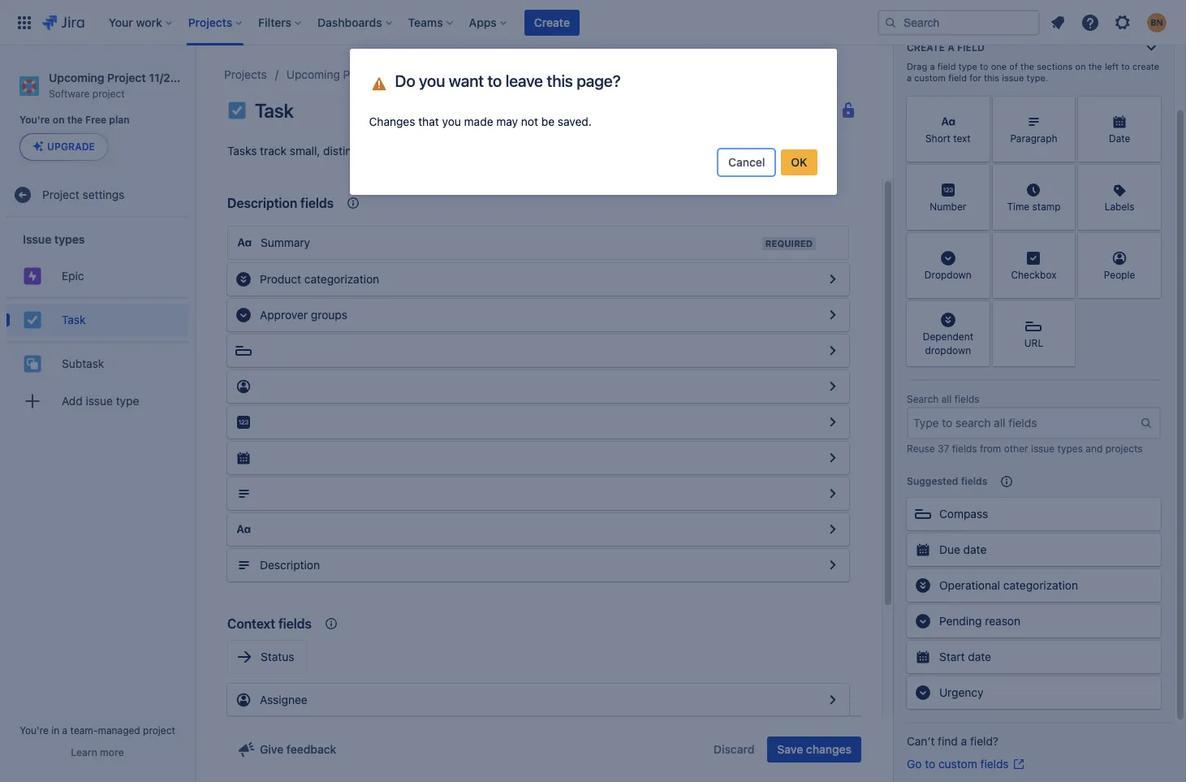 Task type: locate. For each thing, give the bounding box(es) containing it.
group containing issue types
[[6, 218, 188, 428]]

field down create a field
[[938, 61, 957, 71]]

2 you're from the top
[[20, 725, 49, 737]]

due date
[[940, 543, 987, 556]]

start date button
[[907, 641, 1162, 673]]

description
[[227, 196, 297, 210], [260, 558, 320, 572]]

1 vertical spatial type
[[116, 394, 139, 408]]

1 horizontal spatial categorization
[[1004, 578, 1079, 592]]

other
[[1005, 443, 1029, 455]]

0 horizontal spatial settings
[[82, 188, 125, 201]]

upcoming up software
[[49, 71, 104, 84]]

issue for group containing issue types
[[23, 232, 51, 246]]

project settings down upgrade
[[42, 188, 125, 201]]

pending reason
[[940, 614, 1021, 628]]

a right find
[[962, 734, 968, 748]]

2 vertical spatial field
[[949, 72, 968, 83]]

0 vertical spatial issue
[[1003, 72, 1025, 83]]

types left 'and'
[[1058, 443, 1084, 455]]

issue
[[563, 67, 591, 81], [23, 232, 51, 246]]

the up type.
[[1021, 61, 1035, 71]]

0 vertical spatial date
[[964, 543, 987, 556]]

custom down can't find a field?
[[939, 757, 978, 771]]

0 horizontal spatial this
[[547, 71, 573, 90]]

the left left
[[1089, 61, 1103, 71]]

upcoming project 11/20/2023 software project
[[49, 71, 210, 100]]

subtask
[[62, 357, 104, 370]]

0 vertical spatial description
[[227, 196, 297, 210]]

0 horizontal spatial the
[[67, 114, 83, 126]]

you
[[419, 71, 445, 90], [442, 115, 461, 128]]

categorization
[[305, 272, 379, 286], [1004, 578, 1079, 592]]

project settings link
[[461, 65, 544, 84], [6, 179, 188, 211]]

project up plan
[[92, 88, 125, 100]]

more information about the context fields image down distinct
[[344, 193, 363, 213]]

1 vertical spatial of
[[403, 144, 413, 158]]

projects link
[[224, 65, 267, 84]]

2 horizontal spatial types
[[1058, 443, 1084, 455]]

1 horizontal spatial of
[[1010, 61, 1019, 71]]

assignee
[[260, 693, 308, 707]]

0 horizontal spatial 11/20/2023
[[149, 71, 210, 84]]

learn
[[71, 747, 97, 759]]

task down epic
[[62, 313, 86, 327]]

to right want
[[488, 71, 502, 90]]

this inside drag a field type to one of the sections on the left to create a custom field for this issue type.
[[984, 72, 1000, 83]]

8 open field configuration image from the top
[[824, 520, 843, 539]]

categorization for operational categorization
[[1004, 578, 1079, 592]]

start date
[[940, 650, 992, 664]]

this down one
[[984, 72, 1000, 83]]

upcoming inside upcoming project 11/20/2023 software project
[[49, 71, 104, 84]]

0 horizontal spatial task
[[62, 313, 86, 327]]

9 open field configuration image from the top
[[824, 556, 843, 575]]

1 horizontal spatial issue
[[563, 67, 591, 81]]

0 horizontal spatial on
[[53, 114, 65, 126]]

0 horizontal spatial create
[[534, 15, 570, 29]]

date right start
[[969, 650, 992, 664]]

2 open field configuration image from the top
[[824, 305, 843, 325]]

description up summary
[[227, 196, 297, 210]]

issue up epic link
[[23, 232, 51, 246]]

jira image
[[42, 13, 84, 32], [42, 13, 84, 32]]

all
[[942, 393, 952, 405]]

1 vertical spatial you're
[[20, 725, 49, 737]]

product categorization
[[260, 272, 379, 286]]

issue up saved.
[[563, 67, 591, 81]]

task right issue type icon
[[255, 99, 294, 122]]

leave
[[506, 71, 543, 90]]

find
[[938, 734, 959, 748]]

1 you're from the top
[[19, 114, 50, 126]]

11/20/2023 inside upcoming project 11/20/2023 software project
[[149, 71, 210, 84]]

0 vertical spatial settings
[[502, 67, 544, 81]]

cancel button
[[719, 149, 775, 175]]

operational
[[940, 578, 1001, 592]]

upcoming for upcoming project 11/20/2023 software project
[[49, 71, 104, 84]]

cancel
[[729, 155, 766, 169]]

on up upgrade button
[[53, 114, 65, 126]]

dropdown
[[925, 269, 972, 281]]

1 vertical spatial task
[[62, 313, 86, 327]]

types down create banner
[[594, 67, 623, 81]]

settings up not
[[502, 67, 544, 81]]

you're up upgrade button
[[19, 114, 50, 126]]

settings down upgrade
[[82, 188, 125, 201]]

field down the search field
[[958, 41, 985, 54]]

more information about the context fields image right context fields
[[322, 614, 341, 634]]

assignee button
[[227, 684, 850, 717]]

1 horizontal spatial 11/20/2023
[[384, 67, 442, 81]]

1 vertical spatial project settings
[[42, 188, 125, 201]]

categorization inside button
[[305, 272, 379, 286]]

Type to search all fields text field
[[909, 409, 1141, 438]]

want
[[449, 71, 484, 90]]

issue right add
[[86, 394, 113, 408]]

0 vertical spatial task
[[255, 99, 294, 122]]

0 horizontal spatial of
[[403, 144, 413, 158]]

go to custom fields
[[907, 757, 1009, 771]]

issue inside drag a field type to one of the sections on the left to create a custom field for this issue type.
[[1003, 72, 1025, 83]]

categorization up groups
[[305, 272, 379, 286]]

field left for
[[949, 72, 968, 83]]

0 vertical spatial type
[[959, 61, 978, 71]]

2 vertical spatial issue
[[1032, 443, 1055, 455]]

reuse 37 fields from other issue types and projects
[[907, 443, 1144, 455]]

create button
[[525, 9, 580, 35]]

task inside 'group'
[[62, 313, 86, 327]]

context fields
[[227, 617, 312, 631]]

1 horizontal spatial types
[[594, 67, 623, 81]]

saved.
[[558, 115, 592, 128]]

1 horizontal spatial project settings link
[[461, 65, 544, 84]]

upcoming
[[287, 67, 340, 81], [49, 71, 104, 84]]

projects
[[1106, 443, 1144, 455]]

description inside button
[[260, 558, 320, 572]]

description fields
[[227, 196, 334, 210]]

1 vertical spatial issue types
[[23, 232, 85, 246]]

compass
[[940, 507, 989, 521]]

1 horizontal spatial type
[[959, 61, 978, 71]]

stamp
[[1033, 201, 1061, 213]]

1 vertical spatial project
[[143, 725, 175, 737]]

this
[[547, 71, 573, 90], [984, 72, 1000, 83]]

of right one
[[1010, 61, 1019, 71]]

upcoming left warning icon
[[287, 67, 340, 81]]

reason
[[986, 614, 1021, 628]]

2 horizontal spatial issue
[[1032, 443, 1055, 455]]

project left leave
[[461, 67, 499, 81]]

ok
[[792, 155, 808, 169]]

issue types up saved.
[[563, 67, 623, 81]]

fields
[[301, 196, 334, 210], [955, 393, 980, 405], [953, 443, 978, 455], [962, 475, 988, 487], [279, 617, 312, 631], [981, 757, 1009, 771]]

you're left in
[[20, 725, 49, 737]]

the
[[1021, 61, 1035, 71], [1089, 61, 1103, 71], [67, 114, 83, 126]]

0 horizontal spatial categorization
[[305, 272, 379, 286]]

you right the do
[[419, 71, 445, 90]]

11/20/2023 left projects link
[[149, 71, 210, 84]]

issue
[[1003, 72, 1025, 83], [86, 394, 113, 408], [1032, 443, 1055, 455]]

group
[[6, 218, 188, 428]]

project settings link down upgrade
[[6, 179, 188, 211]]

project right managed
[[143, 725, 175, 737]]

0 horizontal spatial issue
[[23, 232, 51, 246]]

suggested
[[907, 475, 959, 487]]

1 vertical spatial description
[[260, 558, 320, 572]]

1 horizontal spatial project settings
[[461, 67, 544, 81]]

custom down drag
[[915, 72, 946, 83]]

project up plan
[[107, 71, 146, 84]]

to right left
[[1122, 61, 1131, 71]]

create a field
[[907, 41, 985, 54]]

project inside upcoming project 11/20/2023 software project
[[107, 71, 146, 84]]

you right that
[[442, 115, 461, 128]]

issue right other
[[1032, 443, 1055, 455]]

1 vertical spatial you
[[442, 115, 461, 128]]

more information about the context fields image for description fields
[[344, 193, 363, 213]]

1 open field configuration image from the top
[[824, 270, 843, 289]]

0 vertical spatial categorization
[[305, 272, 379, 286]]

1 horizontal spatial upcoming
[[287, 67, 340, 81]]

more information about the context fields image for context fields
[[322, 614, 341, 634]]

drag
[[907, 61, 928, 71]]

1 vertical spatial issue
[[86, 394, 113, 408]]

due
[[940, 543, 961, 556]]

0 vertical spatial issue types
[[563, 67, 623, 81]]

0 vertical spatial you're
[[19, 114, 50, 126]]

type inside drag a field type to one of the sections on the left to create a custom field for this issue type.
[[959, 61, 978, 71]]

0 horizontal spatial issue
[[86, 394, 113, 408]]

create inside button
[[534, 15, 570, 29]]

6 open field configuration image from the top
[[824, 448, 843, 468]]

issue inside group
[[23, 232, 51, 246]]

save
[[778, 743, 804, 756]]

do
[[395, 71, 416, 90]]

categorization inside button
[[1004, 578, 1079, 592]]

time
[[1008, 201, 1030, 213]]

and
[[1086, 443, 1103, 455]]

of left "work."
[[403, 144, 413, 158]]

2 horizontal spatial the
[[1089, 61, 1103, 71]]

0 horizontal spatial type
[[116, 394, 139, 408]]

0 horizontal spatial more information about the context fields image
[[322, 614, 341, 634]]

time stamp
[[1008, 201, 1061, 213]]

1 horizontal spatial on
[[1076, 61, 1087, 71]]

1 horizontal spatial more information about the context fields image
[[344, 193, 363, 213]]

1 vertical spatial categorization
[[1004, 578, 1079, 592]]

this link will be opened in a new tab image
[[1013, 758, 1026, 771]]

0 horizontal spatial types
[[54, 232, 85, 246]]

type
[[959, 61, 978, 71], [116, 394, 139, 408]]

create up drag
[[907, 41, 946, 54]]

types up epic
[[54, 232, 85, 246]]

1 horizontal spatial issue
[[1003, 72, 1025, 83]]

labels
[[1105, 201, 1135, 213]]

1 vertical spatial project settings link
[[6, 179, 188, 211]]

0 vertical spatial project
[[92, 88, 125, 100]]

issue types up epic
[[23, 232, 85, 246]]

type up for
[[959, 61, 978, 71]]

project settings link up may
[[461, 65, 544, 84]]

1 horizontal spatial create
[[907, 41, 946, 54]]

compass button
[[907, 498, 1162, 530]]

create banner
[[0, 0, 1187, 45]]

description up context fields
[[260, 558, 320, 572]]

description for description fields
[[227, 196, 297, 210]]

Search field
[[878, 9, 1041, 35]]

date right due
[[964, 543, 987, 556]]

1 vertical spatial types
[[54, 232, 85, 246]]

description for description
[[260, 558, 320, 572]]

create up leave
[[534, 15, 570, 29]]

software
[[49, 88, 90, 100]]

0 vertical spatial field
[[958, 41, 985, 54]]

approver groups button
[[227, 299, 850, 331]]

1 vertical spatial more information about the context fields image
[[322, 614, 341, 634]]

type down subtask link
[[116, 394, 139, 408]]

issue inside button
[[86, 394, 113, 408]]

open field configuration image
[[824, 270, 843, 289], [824, 305, 843, 325], [824, 341, 843, 361], [824, 377, 843, 396], [824, 413, 843, 432], [824, 448, 843, 468], [824, 484, 843, 504], [824, 520, 843, 539], [824, 556, 843, 575], [824, 691, 843, 710]]

fields left more information about the suggested fields icon
[[962, 475, 988, 487]]

0 vertical spatial custom
[[915, 72, 946, 83]]

primary element
[[10, 0, 878, 45]]

search
[[907, 393, 939, 405]]

0 horizontal spatial project
[[92, 88, 125, 100]]

more information about the context fields image
[[344, 193, 363, 213], [322, 614, 341, 634]]

0 vertical spatial issue
[[563, 67, 591, 81]]

task group
[[6, 298, 188, 341]]

for
[[970, 72, 982, 83]]

upcoming for upcoming project 11/20/2023
[[287, 67, 340, 81]]

1 vertical spatial issue
[[23, 232, 51, 246]]

project settings up may
[[461, 67, 544, 81]]

type.
[[1027, 72, 1049, 83]]

on inside drag a field type to one of the sections on the left to create a custom field for this issue type.
[[1076, 61, 1087, 71]]

1 vertical spatial create
[[907, 41, 946, 54]]

project left the do
[[343, 67, 381, 81]]

types
[[594, 67, 623, 81], [54, 232, 85, 246], [1058, 443, 1084, 455]]

1 horizontal spatial this
[[984, 72, 1000, 83]]

0 vertical spatial create
[[534, 15, 570, 29]]

project
[[343, 67, 381, 81], [461, 67, 499, 81], [107, 71, 146, 84], [42, 188, 79, 201]]

issue down one
[[1003, 72, 1025, 83]]

a down the search field
[[948, 41, 955, 54]]

upcoming project 11/20/2023 link
[[287, 65, 442, 84]]

1 horizontal spatial project
[[143, 725, 175, 737]]

dependent
[[923, 331, 974, 343]]

create
[[1133, 61, 1160, 71]]

on right sections at right
[[1076, 61, 1087, 71]]

1 vertical spatial field
[[938, 61, 957, 71]]

project inside upcoming project 11/20/2023 link
[[343, 67, 381, 81]]

1 horizontal spatial the
[[1021, 61, 1035, 71]]

text
[[954, 133, 971, 145]]

field
[[958, 41, 985, 54], [938, 61, 957, 71], [949, 72, 968, 83]]

you're on the free plan
[[19, 114, 130, 126]]

add
[[62, 394, 83, 408]]

1 horizontal spatial settings
[[502, 67, 544, 81]]

project
[[92, 88, 125, 100], [143, 725, 175, 737]]

issue type icon image
[[227, 101, 247, 120]]

0 vertical spatial more information about the context fields image
[[344, 193, 363, 213]]

0 horizontal spatial issue types
[[23, 232, 85, 246]]

5 open field configuration image from the top
[[824, 413, 843, 432]]

task
[[255, 99, 294, 122], [62, 313, 86, 327]]

categorization down 'due date' button
[[1004, 578, 1079, 592]]

more information about the suggested fields image
[[998, 472, 1017, 491]]

11/20/2023 up that
[[384, 67, 442, 81]]

0 vertical spatial project settings link
[[461, 65, 544, 84]]

add issue type button
[[6, 385, 188, 418]]

1 vertical spatial date
[[969, 650, 992, 664]]

to right go
[[925, 757, 936, 771]]

create for create
[[534, 15, 570, 29]]

do you want to leave this page? dialog
[[350, 49, 837, 195]]

0 vertical spatial of
[[1010, 61, 1019, 71]]

the left free
[[67, 114, 83, 126]]

2 vertical spatial types
[[1058, 443, 1084, 455]]

field?
[[971, 734, 999, 748]]

10 open field configuration image from the top
[[824, 691, 843, 710]]

0 vertical spatial on
[[1076, 61, 1087, 71]]

this right leave
[[547, 71, 573, 90]]

0 vertical spatial project settings
[[461, 67, 544, 81]]

short
[[926, 133, 951, 145]]

groups
[[311, 308, 348, 322]]

0 horizontal spatial upcoming
[[49, 71, 104, 84]]

0 vertical spatial types
[[594, 67, 623, 81]]



Task type: describe. For each thing, give the bounding box(es) containing it.
a right drag
[[930, 61, 935, 71]]

1 vertical spatial on
[[53, 114, 65, 126]]

date for start date
[[969, 650, 992, 664]]

field for create
[[958, 41, 985, 54]]

summary
[[261, 236, 310, 249]]

urgency
[[940, 686, 984, 699]]

project inside upcoming project 11/20/2023 software project
[[92, 88, 125, 100]]

open field configuration image inside assignee button
[[824, 691, 843, 710]]

upcoming project 11/20/2023
[[287, 67, 442, 81]]

go to custom fields link
[[907, 756, 1026, 773]]

fields right all
[[955, 393, 980, 405]]

not
[[521, 115, 539, 128]]

open field configuration image inside approver groups button
[[824, 305, 843, 325]]

one
[[992, 61, 1007, 71]]

epic
[[62, 269, 84, 283]]

dependent dropdown
[[923, 331, 974, 357]]

operational categorization button
[[907, 569, 1162, 602]]

dropdown
[[926, 344, 972, 357]]

subtask link
[[6, 348, 188, 380]]

more
[[100, 747, 124, 759]]

open field configuration image inside product categorization button
[[824, 270, 843, 289]]

feedback
[[287, 743, 337, 756]]

operational categorization
[[940, 578, 1079, 592]]

discard button
[[704, 737, 765, 763]]

issue for "issue types" link
[[563, 67, 591, 81]]

pending
[[940, 614, 983, 628]]

1 horizontal spatial issue types
[[563, 67, 623, 81]]

fields up status
[[279, 617, 312, 631]]

of inside drag a field type to one of the sections on the left to create a custom field for this issue type.
[[1010, 61, 1019, 71]]

warning image
[[369, 70, 389, 93]]

pending reason button
[[907, 605, 1162, 638]]

start
[[940, 650, 966, 664]]

date for due date
[[964, 543, 987, 556]]

approver
[[260, 308, 308, 322]]

open field configuration image inside the description button
[[824, 556, 843, 575]]

give feedback button
[[227, 737, 346, 763]]

number
[[930, 201, 967, 213]]

a down drag
[[907, 72, 912, 83]]

categorization for product categorization
[[305, 272, 379, 286]]

you're for you're on the free plan
[[19, 114, 50, 126]]

discard
[[714, 743, 755, 756]]

do you want to leave this page?
[[395, 71, 621, 90]]

type inside button
[[116, 394, 139, 408]]

distinct
[[323, 144, 362, 158]]

description button
[[227, 549, 850, 582]]

urgency button
[[907, 677, 1162, 709]]

short text
[[926, 133, 971, 145]]

tasks track small, distinct pieces of work.
[[227, 144, 445, 158]]

upgrade button
[[20, 134, 107, 160]]

11/20/2023 for upcoming project 11/20/2023
[[384, 67, 442, 81]]

search all fields
[[907, 393, 980, 405]]

1 vertical spatial settings
[[82, 188, 125, 201]]

give
[[260, 743, 284, 756]]

changes that you made may not be saved.
[[369, 115, 592, 128]]

fields left this link will be opened in a new tab icon
[[981, 757, 1009, 771]]

3 open field configuration image from the top
[[824, 341, 843, 361]]

may
[[497, 115, 518, 128]]

learn more button
[[71, 747, 124, 760]]

0 vertical spatial you
[[419, 71, 445, 90]]

this inside dialog
[[547, 71, 573, 90]]

37
[[938, 443, 950, 455]]

7 open field configuration image from the top
[[824, 484, 843, 504]]

changes
[[369, 115, 416, 128]]

add issue type
[[62, 394, 139, 408]]

approver groups
[[260, 308, 348, 322]]

learn more
[[71, 747, 124, 759]]

url
[[1025, 337, 1044, 350]]

changes
[[807, 743, 852, 756]]

can't find a field?
[[907, 734, 999, 748]]

due date button
[[907, 534, 1162, 566]]

from
[[981, 443, 1002, 455]]

4 open field configuration image from the top
[[824, 377, 843, 396]]

upgrade
[[47, 141, 95, 153]]

create for create a field
[[907, 41, 946, 54]]

ok button
[[782, 149, 818, 175]]

sections
[[1038, 61, 1073, 71]]

small,
[[290, 144, 320, 158]]

0 horizontal spatial project settings link
[[6, 179, 188, 211]]

you're for you're in a team-managed project
[[20, 725, 49, 737]]

1 vertical spatial custom
[[939, 757, 978, 771]]

add issue type image
[[23, 392, 42, 411]]

project down upgrade button
[[42, 188, 79, 201]]

people
[[1105, 269, 1136, 281]]

fields right 37 at right
[[953, 443, 978, 455]]

suggested fields
[[907, 475, 988, 487]]

save changes
[[778, 743, 852, 756]]

a right in
[[62, 725, 68, 737]]

epic link
[[6, 260, 188, 293]]

paragraph
[[1011, 133, 1058, 145]]

free
[[85, 114, 107, 126]]

field for drag
[[938, 61, 957, 71]]

11/20/2023 for upcoming project 11/20/2023 software project
[[149, 71, 210, 84]]

tasks
[[227, 144, 257, 158]]

be
[[542, 115, 555, 128]]

1 horizontal spatial task
[[255, 99, 294, 122]]

made
[[464, 115, 494, 128]]

checkbox
[[1012, 269, 1057, 281]]

search image
[[885, 16, 898, 29]]

go
[[907, 757, 922, 771]]

fields up summary
[[301, 196, 334, 210]]

work.
[[416, 144, 445, 158]]

0 horizontal spatial project settings
[[42, 188, 125, 201]]

context
[[227, 617, 275, 631]]

pieces
[[365, 144, 400, 158]]

to inside dialog
[[488, 71, 502, 90]]

drag a field type to one of the sections on the left to create a custom field for this issue type.
[[907, 61, 1160, 83]]

status
[[261, 650, 294, 664]]

plan
[[109, 114, 130, 126]]

custom inside drag a field type to one of the sections on the left to create a custom field for this issue type.
[[915, 72, 946, 83]]

to up for
[[981, 61, 989, 71]]



Task type: vqa. For each thing, say whether or not it's contained in the screenshot.
Save
yes



